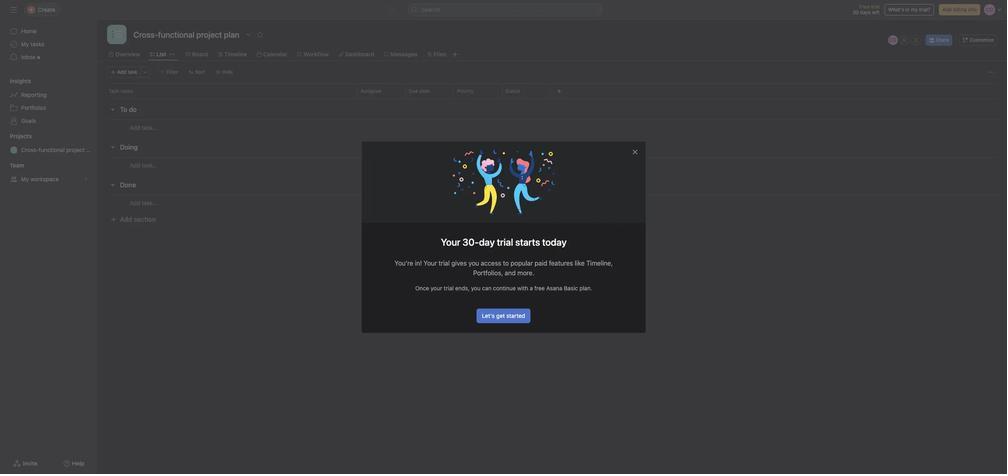Task type: vqa. For each thing, say whether or not it's contained in the screenshot.
1st Completed "icon" from the bottom of the Header To do tree grid on the top of the page
yes



Task type: describe. For each thing, give the bounding box(es) containing it.
my workspace link
[[5, 173, 92, 186]]

plan
[[86, 146, 97, 153]]

2 cell from the left
[[405, 121, 454, 136]]

popular
[[510, 259, 533, 267]]

co button
[[888, 35, 898, 45]]

team button
[[0, 161, 24, 170]]

overa
[[394, 140, 407, 146]]

what's in my trial? button
[[884, 4, 934, 15]]

my
[[911, 6, 918, 13]]

left
[[872, 9, 880, 15]]

reporting
[[21, 91, 47, 98]]

cross-
[[21, 146, 39, 153]]

projects
[[10, 133, 32, 140]]

free
[[859, 4, 870, 10]]

started
[[506, 312, 525, 319]]

cross-functional project plan link
[[5, 144, 97, 157]]

row containing co
[[97, 136, 1007, 151]]

share timeline with teammates cell
[[97, 150, 357, 165]]

christina
[[372, 140, 392, 146]]

add task
[[117, 69, 137, 75]]

gives
[[451, 259, 467, 267]]

task
[[109, 88, 119, 94]]

priority field for draft project brief cell
[[453, 121, 502, 136]]

home
[[21, 28, 37, 34]]

home link
[[5, 25, 92, 38]]

co inside 'header to do' tree grid
[[362, 140, 369, 146]]

30
[[853, 9, 859, 15]]

let's
[[482, 312, 495, 319]]

invite button
[[8, 456, 43, 471]]

in!
[[415, 259, 422, 267]]

free
[[534, 284, 545, 291]]

your
[[430, 284, 442, 291]]

26
[[430, 140, 436, 146]]

to do
[[120, 107, 137, 115]]

status field for draft project brief cell
[[502, 121, 550, 136]]

trial inside free trial 30 days left
[[871, 4, 880, 10]]

insights
[[10, 77, 31, 84]]

hide sidebar image
[[11, 6, 17, 13]]

info
[[968, 6, 977, 13]]

portfolios
[[21, 104, 46, 111]]

once your trial ends, you can continue with a free asana basic plan.
[[415, 284, 592, 291]]

due
[[409, 88, 418, 94]]

add billing info
[[942, 6, 977, 13]]

trial inside you're in! your trial gives you access to popular paid features like timeline, portfolios, and more.
[[438, 259, 449, 267]]

draft project brief cell
[[97, 121, 357, 136]]

list image
[[112, 30, 122, 39]]

paid
[[534, 259, 547, 267]]

tasks
[[31, 41, 44, 47]]

add task… button
[[130, 206, 157, 215]]

your inside you're in! your trial gives you access to popular paid features like timeline, portfolios, and more.
[[423, 259, 437, 267]]

functional
[[39, 146, 65, 153]]

portfolios,
[[473, 269, 503, 276]]

team
[[10, 162, 24, 169]]

search button
[[408, 3, 602, 16]]

goals
[[21, 117, 36, 124]]

invite
[[23, 460, 37, 467]]

oct 24 – 26
[[409, 140, 436, 146]]

1 cell from the left
[[357, 121, 406, 136]]

–
[[426, 140, 429, 146]]

Completed checkbox
[[118, 138, 127, 148]]

trial right "your" in the bottom left of the page
[[443, 284, 453, 291]]

add task… row
[[97, 202, 1007, 218]]

a
[[530, 284, 533, 291]]

let's get started button
[[477, 308, 530, 323]]

close image
[[632, 149, 638, 155]]

access
[[481, 259, 501, 267]]

date
[[419, 88, 430, 94]]

calendar link
[[257, 50, 287, 59]]

ends,
[[455, 284, 469, 291]]

what's in my trial?
[[888, 6, 930, 13]]

due date
[[409, 88, 430, 94]]

name
[[121, 88, 133, 94]]

my for my workspace
[[21, 176, 29, 183]]

files link
[[427, 50, 446, 59]]

you're
[[394, 259, 413, 267]]

list link
[[150, 50, 166, 59]]



Task type: locate. For each thing, give the bounding box(es) containing it.
header to do tree grid
[[97, 121, 1007, 180]]

my tasks link
[[5, 38, 92, 51]]

trial right day
[[497, 236, 513, 248]]

add for add billing info
[[942, 6, 952, 13]]

1 horizontal spatial your
[[441, 236, 460, 248]]

your right in! at the bottom of the page
[[423, 259, 437, 267]]

oct
[[409, 140, 417, 146]]

trial?
[[919, 6, 930, 13]]

board link
[[186, 50, 208, 59]]

you inside you're in! your trial gives you access to popular paid features like timeline, portfolios, and more.
[[468, 259, 479, 267]]

cell up the '–'
[[405, 121, 454, 136]]

completed image
[[118, 138, 127, 148]]

Schedule kickoff meeting text field
[[128, 139, 198, 147]]

1 vertical spatial add
[[117, 69, 126, 75]]

projects button
[[0, 132, 32, 140]]

share
[[935, 37, 949, 43]]

to do button
[[120, 104, 137, 118]]

add for add task…
[[130, 207, 140, 214]]

dashboard
[[345, 51, 374, 58]]

workspace
[[31, 176, 59, 183]]

Share timeline with teammates text field
[[128, 154, 212, 162]]

timeline
[[224, 51, 247, 58]]

get
[[496, 312, 505, 319]]

my workspace
[[21, 176, 59, 183]]

2 my from the top
[[21, 176, 29, 183]]

1 horizontal spatial add
[[130, 207, 140, 214]]

co inside 'button'
[[889, 37, 897, 43]]

Completed checkbox
[[118, 153, 127, 163]]

1 vertical spatial co
[[362, 140, 369, 146]]

priority field for share timeline with teammates cell
[[453, 150, 502, 165]]

files
[[434, 51, 446, 58]]

co left christina
[[362, 140, 369, 146]]

1 horizontal spatial co
[[889, 37, 897, 43]]

do
[[129, 107, 137, 115]]

add task button
[[107, 67, 141, 78]]

projects element
[[0, 129, 97, 158]]

workflow link
[[297, 50, 329, 59]]

done button
[[120, 223, 136, 237]]

2 horizontal spatial add
[[942, 6, 952, 13]]

features
[[549, 259, 573, 267]]

like
[[575, 259, 584, 267]]

more.
[[517, 269, 534, 276]]

cross-functional project plan
[[21, 146, 97, 153]]

doing
[[120, 189, 138, 196]]

status field for share timeline with teammates cell
[[502, 150, 550, 165]]

with
[[517, 284, 528, 291]]

1 vertical spatial collapse task list for this section image
[[110, 189, 116, 195]]

your 30-day trial starts today
[[441, 236, 566, 248]]

0 horizontal spatial your
[[423, 259, 437, 267]]

starts today
[[515, 236, 566, 248]]

project
[[66, 146, 85, 153]]

collapse task list for this section image for to do
[[110, 108, 116, 114]]

add inside button
[[942, 6, 952, 13]]

search
[[422, 6, 440, 13]]

calendar
[[263, 51, 287, 58]]

workflow
[[304, 51, 329, 58]]

inbox
[[21, 54, 35, 60]]

my tasks
[[21, 41, 44, 47]]

days
[[860, 9, 871, 15]]

add to starred image
[[257, 31, 263, 38]]

goals link
[[5, 114, 92, 127]]

Draft project brief text field
[[128, 125, 179, 133]]

you're in! your trial gives you access to popular paid features like timeline, portfolios, and more.
[[394, 259, 613, 276]]

0 vertical spatial collapse task list for this section image
[[110, 108, 116, 114]]

list
[[156, 51, 166, 58]]

day
[[479, 236, 495, 248]]

1 vertical spatial you
[[471, 284, 480, 291]]

completed image
[[118, 153, 127, 163]]

None text field
[[131, 27, 241, 42]]

your left 30-
[[441, 236, 460, 248]]

collapse task list for this section image left doing button
[[110, 189, 116, 195]]

insights button
[[0, 77, 31, 85]]

0 horizontal spatial add
[[117, 69, 126, 75]]

messages
[[390, 51, 417, 58]]

0 horizontal spatial co
[[362, 140, 369, 146]]

2 collapse task list for this section image from the top
[[110, 189, 116, 195]]

row
[[97, 84, 1007, 99], [107, 98, 997, 99], [97, 121, 1007, 136], [97, 136, 1007, 151], [97, 150, 1007, 165], [97, 165, 1007, 180], [97, 240, 1007, 256]]

you right gives
[[468, 259, 479, 267]]

add left task…
[[130, 207, 140, 214]]

dashboard link
[[338, 50, 374, 59]]

task
[[128, 69, 137, 75]]

24
[[418, 140, 424, 146]]

1 vertical spatial my
[[21, 176, 29, 183]]

add billing info button
[[939, 4, 980, 15]]

trial right free
[[871, 4, 880, 10]]

task…
[[142, 207, 157, 214]]

portfolios link
[[5, 101, 92, 114]]

0 vertical spatial co
[[889, 37, 897, 43]]

my left tasks
[[21, 41, 29, 47]]

to
[[503, 259, 509, 267]]

inbox link
[[5, 51, 92, 64]]

free trial 30 days left
[[853, 4, 880, 15]]

add task…
[[130, 207, 157, 214]]

teams element
[[0, 158, 97, 187]]

add left task
[[117, 69, 126, 75]]

my down the team
[[21, 176, 29, 183]]

search list box
[[408, 3, 602, 16]]

you left can on the bottom of the page
[[471, 284, 480, 291]]

0 vertical spatial add
[[942, 6, 952, 13]]

collapse task list for this section image
[[110, 108, 116, 114], [110, 189, 116, 195]]

doing button
[[120, 185, 138, 200]]

overview
[[115, 51, 140, 58]]

collapse task list for this section image left to
[[110, 108, 116, 114]]

co down what's
[[889, 37, 897, 43]]

add inside 'button'
[[117, 69, 126, 75]]

row containing task name
[[97, 84, 1007, 99]]

timeline,
[[586, 259, 613, 267]]

your
[[441, 236, 460, 248], [423, 259, 437, 267]]

in
[[906, 6, 910, 13]]

status field for schedule kickoff meeting cell
[[502, 136, 550, 151]]

add inside button
[[130, 207, 140, 214]]

global element
[[0, 20, 97, 69]]

priority
[[457, 88, 474, 94]]

insights element
[[0, 74, 97, 129]]

1 my from the top
[[21, 41, 29, 47]]

cell up christina
[[357, 121, 406, 136]]

cell
[[357, 121, 406, 136], [405, 121, 454, 136]]

my inside teams element
[[21, 176, 29, 183]]

basic plan.
[[564, 284, 592, 291]]

my for my tasks
[[21, 41, 29, 47]]

asana
[[546, 284, 562, 291]]

co
[[889, 37, 897, 43], [362, 140, 369, 146]]

0 vertical spatial your
[[441, 236, 460, 248]]

1 collapse task list for this section image from the top
[[110, 108, 116, 114]]

can
[[482, 284, 491, 291]]

christina overa
[[372, 140, 407, 146]]

done
[[120, 226, 136, 234]]

continue
[[493, 284, 516, 291]]

let's get started
[[482, 312, 525, 319]]

my inside global element
[[21, 41, 29, 47]]

1 vertical spatial your
[[423, 259, 437, 267]]

add for add task
[[117, 69, 126, 75]]

0 vertical spatial my
[[21, 41, 29, 47]]

add left billing
[[942, 6, 952, 13]]

schedule kickoff meeting cell
[[97, 136, 357, 151]]

priority field for schedule kickoff meeting cell
[[453, 136, 502, 151]]

trial left gives
[[438, 259, 449, 267]]

0 vertical spatial you
[[468, 259, 479, 267]]

task name
[[109, 88, 133, 94]]

collapse task list for this section image for doing
[[110, 189, 116, 195]]

2 vertical spatial add
[[130, 207, 140, 214]]

30-
[[462, 236, 479, 248]]

messages link
[[384, 50, 417, 59]]



